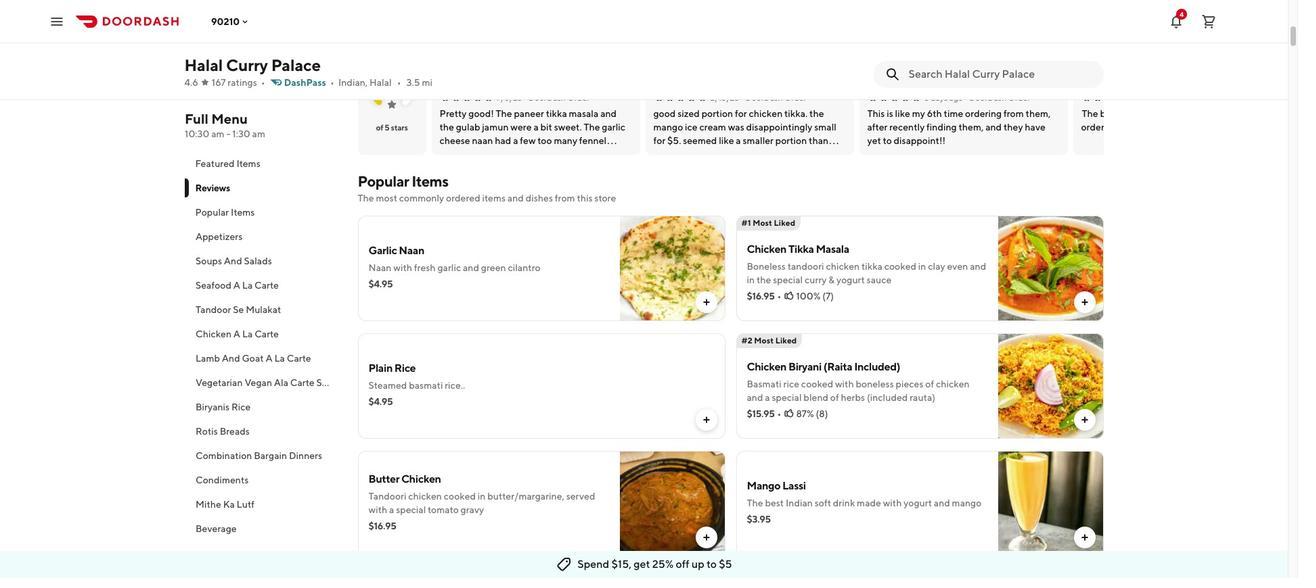 Task type: locate. For each thing, give the bounding box(es) containing it.
liked up biryani
[[775, 336, 797, 346]]

1 vertical spatial special
[[772, 393, 802, 403]]

2 vertical spatial a
[[265, 353, 272, 364]]

garlic
[[369, 244, 397, 257]]

and left goat
[[222, 353, 240, 364]]

1 vertical spatial $4.95
[[369, 397, 393, 407]]

popular inside popular items the most commonly ordered items and dishes from this store
[[358, 173, 409, 190]]

0 vertical spatial chicken
[[826, 261, 860, 272]]

dashpass •
[[284, 77, 334, 88]]

mango
[[747, 480, 780, 493]]

garlic
[[437, 263, 461, 273]]

1 vertical spatial in
[[747, 275, 755, 286]]

0 vertical spatial popular
[[358, 173, 409, 190]]

chicken up boneless
[[747, 243, 787, 256]]

0 vertical spatial a
[[233, 280, 240, 291]]

0 horizontal spatial popular
[[195, 207, 229, 218]]

0 horizontal spatial halal
[[184, 55, 223, 74]]

2 vertical spatial in
[[478, 491, 486, 502]]

with up the herbs
[[835, 379, 854, 390]]

0 vertical spatial la
[[242, 280, 252, 291]]

2 vertical spatial special
[[396, 505, 426, 516]]

the inside mango lassi the best indian soft drink made with yogurt and mango $3.95
[[747, 498, 763, 509]]

popular items button
[[184, 200, 341, 225]]

vegan
[[244, 378, 272, 388]]

and down basmati
[[747, 393, 763, 403]]

1 vertical spatial chicken
[[936, 379, 970, 390]]

0 horizontal spatial add item to cart image
[[701, 297, 712, 308]]

mithe
[[195, 499, 221, 510]]

butter
[[369, 473, 399, 486]]

0 vertical spatial ratings
[[374, 30, 403, 41]]

chicken right pieces
[[936, 379, 970, 390]]

$16.95 down the the
[[747, 291, 775, 302]]

combination
[[195, 451, 252, 462]]

0 vertical spatial most
[[753, 218, 772, 228]]

seafood
[[195, 280, 231, 291]]

doordash
[[529, 93, 566, 103], [746, 93, 783, 103], [969, 93, 1007, 103]]

cooked up gravy
[[444, 491, 476, 502]]

0 vertical spatial the
[[358, 193, 374, 204]]

of left the herbs
[[830, 393, 839, 403]]

3 doordash from the left
[[969, 93, 1007, 103]]

chicken up &
[[826, 261, 860, 272]]

2 vertical spatial of
[[830, 393, 839, 403]]

1 horizontal spatial 167
[[358, 30, 372, 41]]

items inside popular items the most commonly ordered items and dishes from this store
[[412, 173, 448, 190]]

items for featured items
[[236, 158, 260, 169]]

a
[[765, 393, 770, 403], [389, 505, 394, 516]]

included)
[[854, 361, 900, 374]]

3 order from the left
[[1008, 93, 1030, 103]]

1 vertical spatial rice
[[231, 402, 250, 413]]

1 • doordash order from the left
[[524, 93, 590, 103]]

add item to cart image
[[701, 297, 712, 308], [1079, 297, 1090, 308]]

0 horizontal spatial yogurt
[[836, 275, 865, 286]]

ordered
[[446, 193, 480, 204]]

carte up the ala at bottom
[[286, 353, 311, 364]]

biryanis
[[195, 402, 229, 413]]

0 vertical spatial cooked
[[884, 261, 916, 272]]

ago
[[949, 93, 963, 103]]

2 horizontal spatial order
[[1008, 93, 1030, 103]]

popular
[[358, 173, 409, 190], [195, 207, 229, 218]]

in left the the
[[747, 275, 755, 286]]

0 vertical spatial liked
[[774, 218, 795, 228]]

with inside mango lassi the best indian soft drink made with yogurt and mango $3.95
[[883, 498, 902, 509]]

naan down garlic
[[369, 263, 391, 273]]

most right #1 on the top of page
[[753, 218, 772, 228]]

mango
[[952, 498, 982, 509]]

chicken for tikka
[[747, 243, 787, 256]]

167 up the indian,
[[358, 30, 372, 41]]

1 horizontal spatial popular
[[358, 173, 409, 190]]

biryanis rice button
[[184, 395, 341, 420]]

1 horizontal spatial rice
[[394, 362, 416, 375]]

4.6 up 'full'
[[184, 77, 198, 88]]

la up "vegetarian vegan ala carte specialties"
[[274, 353, 285, 364]]

garlic naan image
[[620, 216, 725, 321]]

1 horizontal spatial am
[[252, 129, 265, 139]]

0 horizontal spatial in
[[478, 491, 486, 502]]

1 vertical spatial yogurt
[[904, 498, 932, 509]]

2 doordash from the left
[[746, 93, 783, 103]]

most right #2
[[754, 336, 774, 346]]

popular for popular items
[[195, 207, 229, 218]]

public
[[424, 30, 451, 41]]

1 vertical spatial a
[[389, 505, 394, 516]]

chicken tikka masala boneless tandoori chicken tikka cooked in clay even and in the special curry & yogurt sauce
[[747, 243, 986, 286]]

with
[[393, 263, 412, 273], [835, 379, 854, 390], [883, 498, 902, 509], [369, 505, 387, 516]]

popular down reviews
[[195, 207, 229, 218]]

from
[[555, 193, 575, 204]]

Item Search search field
[[909, 67, 1093, 82]]

la up goat
[[242, 329, 252, 340]]

ratings
[[374, 30, 403, 41], [228, 77, 257, 88]]

rauta)
[[910, 393, 935, 403]]

tikka
[[788, 243, 814, 256]]

1 vertical spatial halal
[[370, 77, 392, 88]]

and right the "garlic"
[[463, 263, 479, 273]]

special for tikka
[[773, 275, 803, 286]]

0 horizontal spatial am
[[211, 129, 224, 139]]

add item to cart image for tandoori chicken cooked in butter/margarine, served with a special tomato gravy
[[701, 533, 712, 543]]

carte
[[254, 280, 278, 291], [254, 329, 278, 340], [286, 353, 311, 364], [290, 378, 314, 388]]

and right the even
[[970, 261, 986, 272]]

popular up most
[[358, 173, 409, 190]]

• right 7/6/23
[[524, 93, 527, 103]]

0 vertical spatial $4.95
[[369, 279, 393, 290]]

chicken
[[747, 243, 787, 256], [195, 329, 231, 340], [747, 361, 787, 374], [401, 473, 441, 486]]

0 horizontal spatial • doordash order
[[524, 93, 590, 103]]

0 horizontal spatial 167
[[212, 77, 226, 88]]

167 up menu
[[212, 77, 226, 88]]

special down rice
[[772, 393, 802, 403]]

chicken a la carte
[[195, 329, 278, 340]]

doordash right 7/6/23
[[529, 93, 566, 103]]

0 vertical spatial rice
[[394, 362, 416, 375]]

special down "tandoori"
[[396, 505, 426, 516]]

most
[[376, 193, 397, 204]]

steamed
[[369, 380, 407, 391]]

yogurt right made
[[904, 498, 932, 509]]

0 horizontal spatial doordash
[[529, 93, 566, 103]]

1 horizontal spatial the
[[747, 498, 763, 509]]

1 vertical spatial most
[[754, 336, 774, 346]]

• left the indian,
[[330, 77, 334, 88]]

in left clay
[[918, 261, 926, 272]]

items for popular items
[[231, 207, 255, 218]]

1 horizontal spatial ratings
[[374, 30, 403, 41]]

store
[[594, 193, 616, 204]]

pieces
[[896, 379, 923, 390]]

and left mango at the right of the page
[[934, 498, 950, 509]]

chicken inside chicken biryani (raita included) basmati rice cooked with boneless pieces of chicken and a special blend of herbs (included rauta)
[[936, 379, 970, 390]]

popular items the most commonly ordered items and dishes from this store
[[358, 173, 616, 204]]

6 days ago
[[924, 93, 963, 103]]

naan
[[399, 244, 424, 257], [369, 263, 391, 273]]

chicken inside chicken biryani (raita included) basmati rice cooked with boneless pieces of chicken and a special blend of herbs (included rauta)
[[747, 361, 787, 374]]

2 vertical spatial cooked
[[444, 491, 476, 502]]

2 vertical spatial la
[[274, 353, 285, 364]]

notification bell image
[[1168, 13, 1184, 29]]

0 vertical spatial naan
[[399, 244, 424, 257]]

carte right the ala at bottom
[[290, 378, 314, 388]]

2 $4.95 from the top
[[369, 397, 393, 407]]

1 vertical spatial items
[[412, 173, 448, 190]]

cooked
[[884, 261, 916, 272], [801, 379, 833, 390], [444, 491, 476, 502]]

halal up 167 ratings •
[[184, 55, 223, 74]]

chicken
[[826, 261, 860, 272], [936, 379, 970, 390], [408, 491, 442, 502]]

carte up mulakat
[[254, 280, 278, 291]]

$16.95 down "tandoori"
[[369, 521, 396, 532]]

liked up tikka
[[774, 218, 795, 228]]

special down tandoori on the top of the page
[[773, 275, 803, 286]]

1 vertical spatial of
[[925, 379, 934, 390]]

(raita
[[824, 361, 852, 374]]

2 • doordash order from the left
[[741, 93, 807, 103]]

vegetarian vegan ala carte specialties
[[195, 378, 363, 388]]

chicken inside button
[[195, 329, 231, 340]]

chicken inside chicken tikka masala boneless tandoori chicken tikka cooked in clay even and in the special curry & yogurt sauce
[[747, 243, 787, 256]]

doordash down item search search box
[[969, 93, 1007, 103]]

of left 5
[[376, 122, 383, 133]]

0 vertical spatial special
[[773, 275, 803, 286]]

100%
[[796, 291, 821, 302]]

items for popular items the most commonly ordered items and dishes from this store
[[412, 173, 448, 190]]

• doordash order right 2/13/23
[[741, 93, 807, 103]]

rice up steamed at left bottom
[[394, 362, 416, 375]]

with inside chicken biryani (raita included) basmati rice cooked with boneless pieces of chicken and a special blend of herbs (included rauta)
[[835, 379, 854, 390]]

cooked up blend
[[801, 379, 833, 390]]

1 vertical spatial naan
[[369, 263, 391, 273]]

#2
[[741, 336, 752, 346]]

rice
[[394, 362, 416, 375], [231, 402, 250, 413]]

best
[[765, 498, 784, 509]]

2 vertical spatial chicken
[[408, 491, 442, 502]]

1 vertical spatial ratings
[[228, 77, 257, 88]]

90210 button
[[211, 16, 251, 27]]

carte inside button
[[286, 353, 311, 364]]

combination bargain dinners
[[195, 451, 322, 462]]

butter chicken tandoori chicken cooked in butter/margarine, served with a special tomato gravy $16.95
[[369, 473, 595, 532]]

$4.95 down steamed at left bottom
[[369, 397, 393, 407]]

bargain
[[254, 451, 287, 462]]

$4.95 down garlic
[[369, 279, 393, 290]]

order for 6 days ago
[[1008, 93, 1030, 103]]

7/6/23
[[496, 93, 522, 103]]

2 am from the left
[[252, 129, 265, 139]]

0 horizontal spatial ratings
[[228, 77, 257, 88]]

chicken inside butter chicken tandoori chicken cooked in butter/margarine, served with a special tomato gravy $16.95
[[408, 491, 442, 502]]

items up commonly
[[412, 173, 448, 190]]

biryani
[[788, 361, 822, 374]]

chicken inside chicken tikka masala boneless tandoori chicken tikka cooked in clay even and in the special curry & yogurt sauce
[[826, 261, 860, 272]]

1 horizontal spatial chicken
[[826, 261, 860, 272]]

167 for 167 ratings • 26 public reviews
[[358, 30, 372, 41]]

popular inside button
[[195, 207, 229, 218]]

and inside button
[[224, 256, 242, 267]]

am right 1:30
[[252, 129, 265, 139]]

1 vertical spatial 167
[[212, 77, 226, 88]]

$4.95 inside the garlic naan naan with fresh garlic and green cilantro $4.95
[[369, 279, 393, 290]]

lamb and goat a la carte button
[[184, 347, 341, 371]]

with down "tandoori"
[[369, 505, 387, 516]]

1 horizontal spatial a
[[765, 393, 770, 403]]

chicken right the butter
[[401, 473, 441, 486]]

get
[[634, 558, 650, 571]]

1 horizontal spatial doordash
[[746, 93, 783, 103]]

4.6
[[184, 77, 198, 88], [382, 81, 402, 96]]

and inside chicken tikka masala boneless tandoori chicken tikka cooked in clay even and in the special curry & yogurt sauce
[[970, 261, 986, 272]]

1 horizontal spatial add item to cart image
[[1079, 297, 1090, 308]]

1 vertical spatial la
[[242, 329, 252, 340]]

in up gravy
[[478, 491, 486, 502]]

with inside the garlic naan naan with fresh garlic and green cilantro $4.95
[[393, 263, 412, 273]]

• left 100%
[[777, 291, 781, 302]]

0 vertical spatial of
[[376, 122, 383, 133]]

167
[[358, 30, 372, 41], [212, 77, 226, 88]]

• left 3.5
[[397, 77, 401, 88]]

rice up breads
[[231, 402, 250, 413]]

cilantro
[[508, 263, 541, 273]]

carte for vegetarian vegan ala carte specialties
[[290, 378, 314, 388]]

chicken for biryani
[[747, 361, 787, 374]]

a right goat
[[265, 353, 272, 364]]

doordash right 2/13/23
[[746, 93, 783, 103]]

$16.95
[[747, 291, 775, 302], [369, 521, 396, 532]]

2 add item to cart image from the left
[[1079, 297, 1090, 308]]

lamb
[[195, 353, 220, 364]]

special for biryani
[[772, 393, 802, 403]]

&
[[829, 275, 835, 286]]

1 $4.95 from the top
[[369, 279, 393, 290]]

reviews
[[452, 30, 485, 41]]

0 horizontal spatial rice
[[231, 402, 250, 413]]

soups and salads button
[[184, 249, 341, 273]]

1 horizontal spatial in
[[747, 275, 755, 286]]

and right 'soups'
[[224, 256, 242, 267]]

#1 most liked
[[741, 218, 795, 228]]

salads
[[244, 256, 272, 267]]

served
[[566, 491, 595, 502]]

ratings down the curry
[[228, 77, 257, 88]]

90210
[[211, 16, 240, 27]]

• doordash order right 7/6/23
[[524, 93, 590, 103]]

• down halal curry palace
[[261, 77, 265, 88]]

popular for popular items the most commonly ordered items and dishes from this store
[[358, 173, 409, 190]]

chicken up tomato at the bottom of the page
[[408, 491, 442, 502]]

of up rauta)
[[925, 379, 934, 390]]

1 horizontal spatial • doordash order
[[741, 93, 807, 103]]

ratings for 167 ratings • 26 public reviews
[[374, 30, 403, 41]]

naan up 'fresh'
[[399, 244, 424, 257]]

0 vertical spatial items
[[236, 158, 260, 169]]

1 vertical spatial cooked
[[801, 379, 833, 390]]

1 vertical spatial popular
[[195, 207, 229, 218]]

off
[[676, 558, 689, 571]]

2 vertical spatial items
[[231, 207, 255, 218]]

chicken a la carte button
[[184, 322, 341, 347]]

chicken inside butter chicken tandoori chicken cooked in butter/margarine, served with a special tomato gravy $16.95
[[401, 473, 441, 486]]

and inside button
[[222, 353, 240, 364]]

0 horizontal spatial 4.6
[[184, 77, 198, 88]]

special inside chicken tikka masala boneless tandoori chicken tikka cooked in clay even and in the special curry & yogurt sauce
[[773, 275, 803, 286]]

items
[[236, 158, 260, 169], [412, 173, 448, 190], [231, 207, 255, 218]]

$4.95
[[369, 279, 393, 290], [369, 397, 393, 407]]

0 vertical spatial yogurt
[[836, 275, 865, 286]]

0 vertical spatial in
[[918, 261, 926, 272]]

chicken up basmati
[[747, 361, 787, 374]]

0 vertical spatial and
[[224, 256, 242, 267]]

1 horizontal spatial yogurt
[[904, 498, 932, 509]]

cooked up sauce
[[884, 261, 916, 272]]

lassi
[[782, 480, 806, 493]]

the left most
[[358, 193, 374, 204]]

rice for plain
[[394, 362, 416, 375]]

1 doordash from the left
[[529, 93, 566, 103]]

plain rice steamed basmati rice.. $4.95
[[369, 362, 465, 407]]

167 for 167 ratings •
[[212, 77, 226, 88]]

tandoori
[[369, 491, 406, 502]]

6
[[924, 93, 929, 103]]

1 vertical spatial a
[[233, 329, 240, 340]]

the up '$3.95'
[[747, 498, 763, 509]]

chicken down tandoor
[[195, 329, 231, 340]]

a down tandoor se mulakat
[[233, 329, 240, 340]]

3 • doordash order from the left
[[964, 93, 1030, 103]]

0 horizontal spatial order
[[567, 93, 590, 103]]

items down 1:30
[[236, 158, 260, 169]]

0 vertical spatial $16.95
[[747, 291, 775, 302]]

blend
[[804, 393, 828, 403]]

gravy
[[461, 505, 484, 516]]

special inside chicken biryani (raita included) basmati rice cooked with boneless pieces of chicken and a special blend of herbs (included rauta)
[[772, 393, 802, 403]]

halal right the indian,
[[370, 77, 392, 88]]

items up the appetizers button
[[231, 207, 255, 218]]

0 horizontal spatial a
[[389, 505, 394, 516]]

1 horizontal spatial naan
[[399, 244, 424, 257]]

la up se
[[242, 280, 252, 291]]

menu
[[211, 111, 247, 127]]

items inside featured items button
[[236, 158, 260, 169]]

1 am from the left
[[211, 129, 224, 139]]

1 order from the left
[[567, 93, 590, 103]]

butter chicken image
[[620, 451, 725, 557]]

and right items
[[507, 193, 524, 204]]

carte down mulakat
[[254, 329, 278, 340]]

• doordash order down item search search box
[[964, 93, 1030, 103]]

ratings left 26
[[374, 30, 403, 41]]

4.6 left 3.5
[[382, 81, 402, 96]]

in inside butter chicken tandoori chicken cooked in butter/margarine, served with a special tomato gravy $16.95
[[478, 491, 486, 502]]

2 horizontal spatial chicken
[[936, 379, 970, 390]]

1 horizontal spatial order
[[784, 93, 807, 103]]

• doordash order
[[524, 93, 590, 103], [741, 93, 807, 103], [964, 93, 1030, 103]]

1 vertical spatial liked
[[775, 336, 797, 346]]

rice inside button
[[231, 402, 250, 413]]

cooked inside butter chicken tandoori chicken cooked in butter/margarine, served with a special tomato gravy $16.95
[[444, 491, 476, 502]]

yogurt right &
[[836, 275, 865, 286]]

the inside popular items the most commonly ordered items and dishes from this store
[[358, 193, 374, 204]]

a right seafood
[[233, 280, 240, 291]]

$16.95 inside butter chicken tandoori chicken cooked in butter/margarine, served with a special tomato gravy $16.95
[[369, 521, 396, 532]]

a down "tandoori"
[[389, 505, 394, 516]]

0 horizontal spatial cooked
[[444, 491, 476, 502]]

2 horizontal spatial in
[[918, 261, 926, 272]]

1 vertical spatial $16.95
[[369, 521, 396, 532]]

with left 'fresh'
[[393, 263, 412, 273]]

1 horizontal spatial halal
[[370, 77, 392, 88]]

0 horizontal spatial $16.95
[[369, 521, 396, 532]]

mi
[[422, 77, 432, 88]]

a
[[233, 280, 240, 291], [233, 329, 240, 340], [265, 353, 272, 364]]

0 vertical spatial a
[[765, 393, 770, 403]]

a down basmati
[[765, 393, 770, 403]]

1 horizontal spatial cooked
[[801, 379, 833, 390]]

items inside popular items button
[[231, 207, 255, 218]]

2 horizontal spatial • doordash order
[[964, 93, 1030, 103]]

add item to cart image
[[701, 415, 712, 426], [1079, 415, 1090, 426], [701, 533, 712, 543], [1079, 533, 1090, 543]]

with right made
[[883, 498, 902, 509]]

0 horizontal spatial chicken
[[408, 491, 442, 502]]

am left - at the left top
[[211, 129, 224, 139]]

of 5 stars
[[376, 122, 408, 133]]

• doordash order for 7/6/23
[[524, 93, 590, 103]]

rice inside plain rice steamed basmati rice.. $4.95
[[394, 362, 416, 375]]

1 vertical spatial and
[[222, 353, 240, 364]]

0 vertical spatial 167
[[358, 30, 372, 41]]

2 order from the left
[[784, 93, 807, 103]]

0 horizontal spatial the
[[358, 193, 374, 204]]

1 vertical spatial the
[[747, 498, 763, 509]]

2 horizontal spatial doordash
[[969, 93, 1007, 103]]

2 horizontal spatial cooked
[[884, 261, 916, 272]]

1 add item to cart image from the left
[[701, 297, 712, 308]]

special
[[773, 275, 803, 286], [772, 393, 802, 403], [396, 505, 426, 516]]

0 horizontal spatial of
[[376, 122, 383, 133]]



Task type: vqa. For each thing, say whether or not it's contained in the screenshot.


Task type: describe. For each thing, give the bounding box(es) containing it.
indian, halal • 3.5 mi
[[338, 77, 432, 88]]

alu samosa: image
[[620, 569, 725, 579]]

dinners
[[289, 451, 322, 462]]

cooked inside chicken biryani (raita included) basmati rice cooked with boneless pieces of chicken and a special blend of herbs (included rauta)
[[801, 379, 833, 390]]

liked for tikka
[[774, 218, 795, 228]]

drink
[[833, 498, 855, 509]]

chicken tikka masala image
[[998, 216, 1103, 321]]

palace
[[271, 55, 321, 74]]

100% (7)
[[796, 291, 834, 302]]

a for chicken
[[233, 329, 240, 340]]

featured items
[[195, 158, 260, 169]]

and inside mango lassi the best indian soft drink made with yogurt and mango $3.95
[[934, 498, 950, 509]]

10:30
[[184, 129, 209, 139]]

indian
[[786, 498, 813, 509]]

1 horizontal spatial $16.95
[[747, 291, 775, 302]]

stars
[[391, 122, 408, 133]]

and inside chicken biryani (raita included) basmati rice cooked with boneless pieces of chicken and a special blend of herbs (included rauta)
[[747, 393, 763, 403]]

green
[[481, 263, 506, 273]]

reviews
[[195, 183, 230, 194]]

• doordash order for 6 days ago
[[964, 93, 1030, 103]]

yogurt inside mango lassi the best indian soft drink made with yogurt and mango $3.95
[[904, 498, 932, 509]]

chicken biryani (raita included) basmati rice cooked with boneless pieces of chicken and a special blend of herbs (included rauta)
[[747, 361, 970, 403]]

beverage
[[195, 524, 236, 535]]

a for seafood
[[233, 280, 240, 291]]

boneless
[[856, 379, 894, 390]]

special inside butter chicken tandoori chicken cooked in butter/margarine, served with a special tomato gravy $16.95
[[396, 505, 426, 516]]

doordash for 2/13/23
[[746, 93, 783, 103]]

• doordash order for 2/13/23
[[741, 93, 807, 103]]

la inside button
[[274, 353, 285, 364]]

$16.95 •
[[747, 291, 781, 302]]

0 items, open order cart image
[[1201, 13, 1217, 29]]

herbs
[[841, 393, 865, 403]]

$5
[[719, 558, 732, 571]]

up
[[692, 558, 704, 571]]

(7)
[[822, 291, 834, 302]]

doordash for 6 days ago
[[969, 93, 1007, 103]]

tikka
[[861, 261, 882, 272]]

5
[[385, 122, 389, 133]]

$15.95
[[747, 409, 775, 420]]

sauce
[[867, 275, 892, 286]]

fresh
[[414, 263, 436, 273]]

2 horizontal spatial of
[[925, 379, 934, 390]]

and inside the garlic naan naan with fresh garlic and green cilantro $4.95
[[463, 263, 479, 273]]

mithe ka lutf button
[[184, 493, 341, 517]]

$4.95 inside plain rice steamed basmati rice.. $4.95
[[369, 397, 393, 407]]

breads
[[219, 426, 249, 437]]

2/13/23
[[710, 93, 739, 103]]

items
[[482, 193, 506, 204]]

(8)
[[816, 409, 828, 420]]

mulakat
[[245, 305, 281, 315]]

a inside chicken biryani (raita included) basmati rice cooked with boneless pieces of chicken and a special blend of herbs (included rauta)
[[765, 393, 770, 403]]

mango lassi the best indian soft drink made with yogurt and mango $3.95
[[747, 480, 982, 525]]

spend $15, get 25% off up to $5
[[577, 558, 732, 571]]

rice for biryanis
[[231, 402, 250, 413]]

#1
[[741, 218, 751, 228]]

with inside butter chicken tandoori chicken cooked in butter/margarine, served with a special tomato gravy $16.95
[[369, 505, 387, 516]]

yogurt inside chicken tikka masala boneless tandoori chicken tikka cooked in clay even and in the special curry & yogurt sauce
[[836, 275, 865, 286]]

ka
[[223, 499, 234, 510]]

se
[[233, 305, 244, 315]]

• right ago
[[964, 93, 968, 103]]

25%
[[652, 558, 674, 571]]

lutf
[[236, 499, 254, 510]]

mango lassi image
[[998, 451, 1103, 557]]

167 ratings • 26 public reviews
[[358, 30, 485, 41]]

appetizers button
[[184, 225, 341, 249]]

garlic naan naan with fresh garlic and green cilantro $4.95
[[369, 244, 541, 290]]

most for chicken tikka masala
[[753, 218, 772, 228]]

chicken for a
[[195, 329, 231, 340]]

a inside butter chicken tandoori chicken cooked in butter/margarine, served with a special tomato gravy $16.95
[[389, 505, 394, 516]]

la for chicken
[[242, 329, 252, 340]]

the for popular
[[358, 193, 374, 204]]

tandoor se mulakat
[[195, 305, 281, 315]]

popular items
[[195, 207, 255, 218]]

0 horizontal spatial naan
[[369, 263, 391, 273]]

full
[[184, 111, 208, 127]]

$15.95 •
[[747, 409, 781, 420]]

featured
[[195, 158, 235, 169]]

1:30
[[232, 129, 250, 139]]

order for 2/13/23
[[784, 93, 807, 103]]

the for mango
[[747, 498, 763, 509]]

ala
[[274, 378, 288, 388]]

combination bargain dinners button
[[184, 444, 341, 468]]

$3.95
[[747, 514, 771, 525]]

carte for chicken a la carte
[[254, 329, 278, 340]]

• right 2/13/23
[[741, 93, 744, 103]]

add item to cart image for chicken biryani (raita included)
[[1079, 415, 1090, 426]]

add item to cart image for naan with fresh garlic and green cilantro
[[701, 297, 712, 308]]

most for chicken biryani (raita included)
[[754, 336, 774, 346]]

mithe ka lutf
[[195, 499, 254, 510]]

order for 7/6/23
[[567, 93, 590, 103]]

carte for seafood a la carte
[[254, 280, 278, 291]]

liked for biryani
[[775, 336, 797, 346]]

basmati
[[747, 379, 782, 390]]

maikayla h
[[898, 67, 953, 80]]

la for seafood
[[242, 280, 252, 291]]

and for goat
[[222, 353, 240, 364]]

• left 26
[[405, 30, 409, 41]]

soups and salads
[[195, 256, 272, 267]]

days
[[931, 93, 948, 103]]

butter/margarine,
[[487, 491, 564, 502]]

• right $15.95
[[777, 409, 781, 420]]

tomato
[[428, 505, 459, 516]]

h
[[945, 67, 953, 80]]

commonly
[[399, 193, 444, 204]]

a inside button
[[265, 353, 272, 364]]

rotis breads
[[195, 426, 249, 437]]

plain
[[369, 362, 393, 375]]

cooked inside chicken tikka masala boneless tandoori chicken tikka cooked in clay even and in the special curry & yogurt sauce
[[884, 261, 916, 272]]

0 vertical spatial halal
[[184, 55, 223, 74]]

open menu image
[[49, 13, 65, 29]]

doordash for 7/6/23
[[529, 93, 566, 103]]

biryanis rice
[[195, 402, 250, 413]]

ratings for 167 ratings •
[[228, 77, 257, 88]]

3.5
[[406, 77, 420, 88]]

rotis breads button
[[184, 420, 341, 444]]

vegetarian
[[195, 378, 242, 388]]

rotis
[[195, 426, 217, 437]]

the
[[757, 275, 771, 286]]

add item to cart image for the best indian soft drink made with yogurt and mango
[[1079, 533, 1090, 543]]

87%
[[796, 409, 814, 420]]

and for salads
[[224, 256, 242, 267]]

tandoor se mulakat button
[[184, 298, 341, 322]]

seafood a la carte
[[195, 280, 278, 291]]

87% (8)
[[796, 409, 828, 420]]

1 horizontal spatial 4.6
[[382, 81, 402, 96]]

spend
[[577, 558, 609, 571]]

this
[[577, 193, 593, 204]]

add item to cart image for chicken tikka masala
[[1079, 297, 1090, 308]]

soft
[[815, 498, 831, 509]]

rice
[[783, 379, 799, 390]]

chicken biryani (raita included) image
[[998, 334, 1103, 439]]

tandoori
[[788, 261, 824, 272]]

4
[[1180, 10, 1184, 18]]

1 horizontal spatial of
[[830, 393, 839, 403]]

and inside popular items the most commonly ordered items and dishes from this store
[[507, 193, 524, 204]]

to
[[706, 558, 717, 571]]



